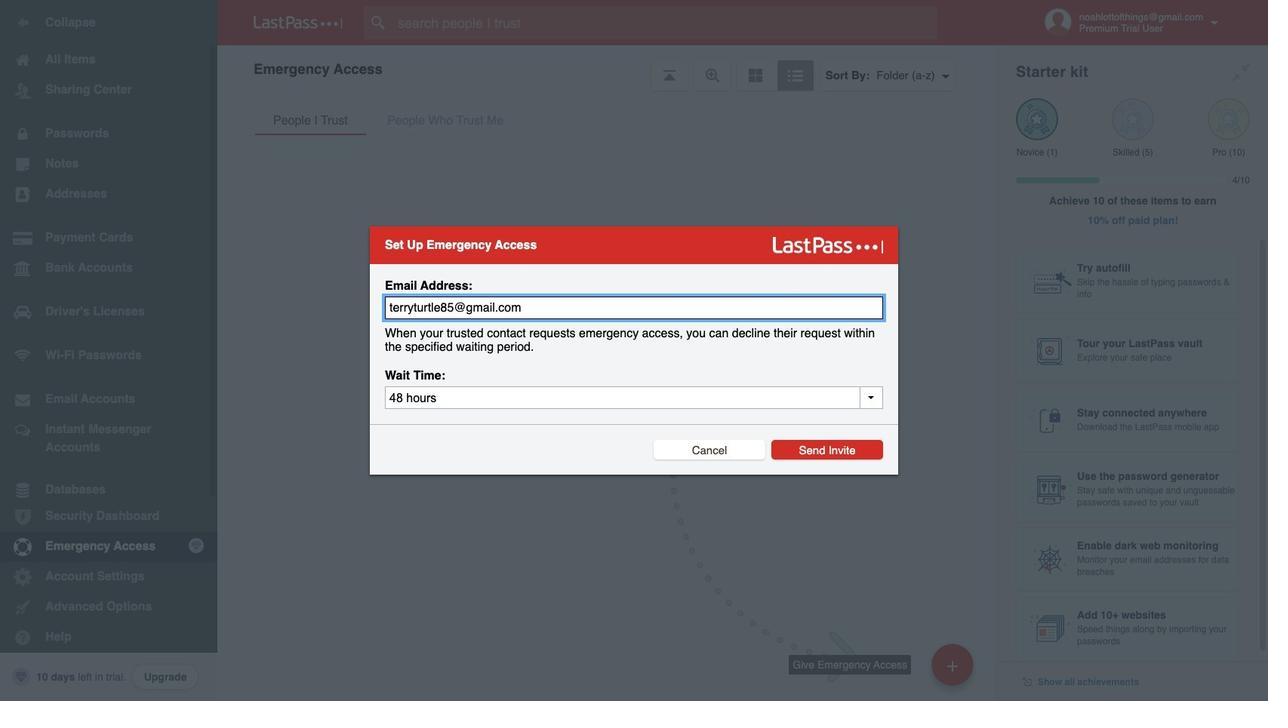 Task type: locate. For each thing, give the bounding box(es) containing it.
dialog
[[370, 227, 899, 475]]

main navigation navigation
[[0, 0, 217, 701]]

Search search field
[[364, 6, 967, 39]]

None text field
[[385, 297, 883, 319]]



Task type: describe. For each thing, give the bounding box(es) containing it.
search people I trust text field
[[364, 6, 967, 39]]

vault options navigation
[[217, 45, 998, 91]]

lastpass image
[[254, 16, 343, 29]]

new item navigation
[[670, 472, 998, 701]]



Task type: vqa. For each thing, say whether or not it's contained in the screenshot.
text box
yes



